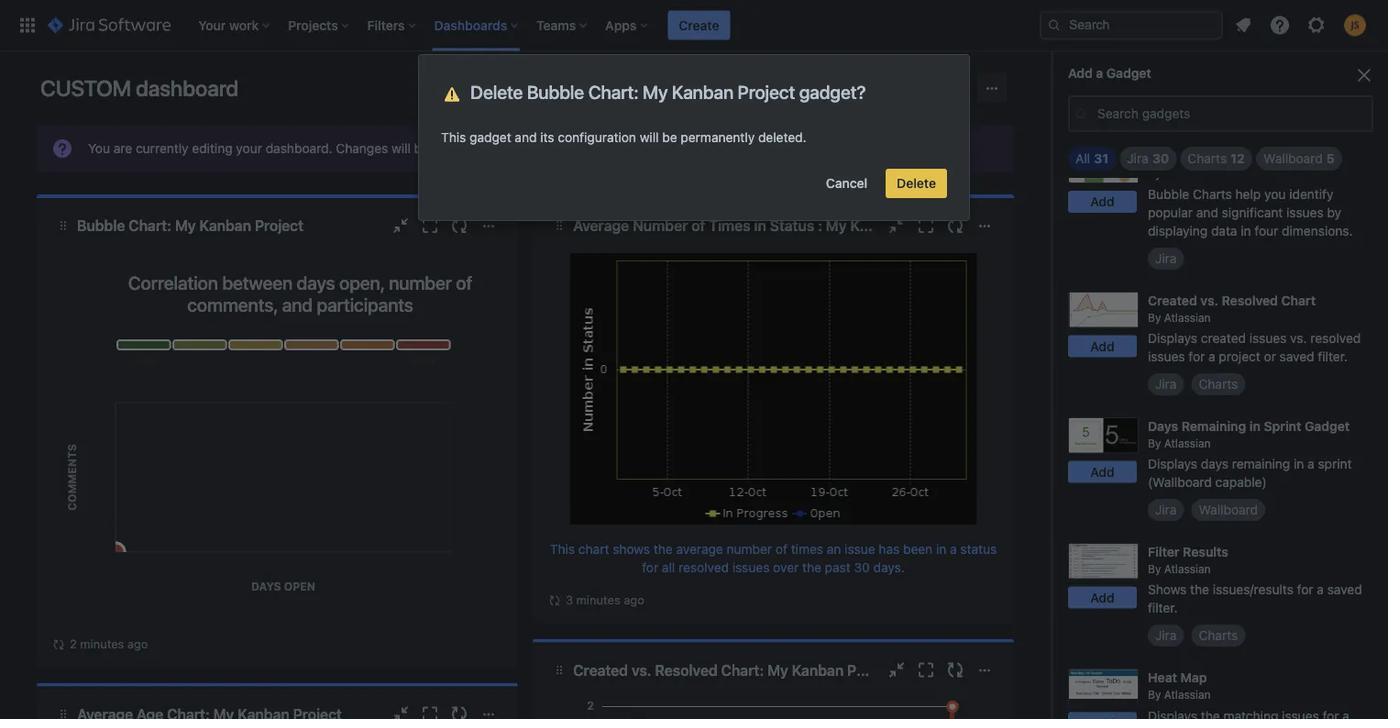 Task type: locate. For each thing, give the bounding box(es) containing it.
resolved
[[1149, 79, 1199, 94], [1311, 331, 1362, 346], [679, 560, 729, 575]]

by inside created vs. resolved chart by atlassian displays created issues vs. resolved issues for a project or saved filter.
[[1149, 311, 1162, 324]]

0 horizontal spatial minutes
[[80, 637, 124, 651]]

filter. inside filter results by atlassian shows the issues/results for a saved filter.
[[1149, 601, 1178, 616]]

1 vertical spatial chart:
[[129, 217, 172, 234]]

0 horizontal spatial number
[[389, 272, 452, 293]]

days
[[1149, 418, 1179, 433]]

days up "capable)"
[[1202, 456, 1229, 472]]

2 horizontal spatial vs.
[[1291, 331, 1308, 346]]

the up all
[[654, 542, 673, 557]]

the inside by atlassian displays the average number of days resolved issues have spent in status.
[[1202, 61, 1221, 76]]

custom
[[40, 75, 131, 101]]

wallboard
[[1264, 151, 1323, 166], [1199, 502, 1259, 517]]

delete up maximize average number of times in status : my kanban project image
[[897, 176, 937, 191]]

delete right warning image at the left top of the page
[[471, 81, 523, 102]]

0 horizontal spatial this
[[441, 130, 466, 145]]

of up "over"
[[776, 542, 788, 557]]

Search field
[[1040, 11, 1224, 40]]

atlassian down days
[[1165, 437, 1211, 450]]

an arrow curved in a circular way on the button that refreshes the dashboard image inside bubble chart: my kanban project region
[[51, 637, 66, 652]]

1 vertical spatial ago
[[127, 637, 148, 651]]

0 horizontal spatial delete
[[471, 81, 523, 102]]

and up data on the right top of page
[[1197, 205, 1219, 220]]

3 by from the top
[[1149, 311, 1162, 324]]

0 vertical spatial resolved
[[1149, 79, 1199, 94]]

1 horizontal spatial wallboard
[[1264, 151, 1323, 166]]

0 horizontal spatial chart:
[[129, 217, 172, 234]]

by inside days remaining in sprint gadget by atlassian displays days remaining in a sprint (wallboard capable)
[[1149, 437, 1162, 450]]

atlassian inside heat map by atlassian
[[1165, 689, 1211, 702]]

filter.
[[1319, 349, 1349, 364], [1149, 601, 1178, 616]]

1 by from the top
[[1149, 41, 1162, 54]]

gadget up sprint
[[1305, 418, 1351, 433]]

changes
[[336, 141, 388, 156]]

a inside days remaining in sprint gadget by atlassian displays days remaining in a sprint (wallboard capable)
[[1308, 456, 1315, 472]]

5 by from the top
[[1149, 563, 1162, 576]]

2 add button from the top
[[1069, 191, 1138, 213]]

average time in status image
[[1069, 22, 1139, 58]]

2 horizontal spatial number
[[1275, 61, 1320, 76]]

jira 30
[[1128, 151, 1170, 166]]

minutes right 2
[[80, 637, 124, 651]]

all 31
[[1076, 151, 1109, 166]]

2 vertical spatial displays
[[1149, 456, 1198, 472]]

1 vertical spatial saved
[[1280, 349, 1315, 364]]

of
[[1324, 61, 1336, 76], [692, 217, 706, 234], [456, 272, 473, 293], [776, 542, 788, 557]]

add button for by atlassian
[[1069, 65, 1138, 87]]

a inside this chart shows the average number of times an issue has been in a status for all resolved issues over the past 30 days.
[[950, 542, 957, 557]]

1 displays from the top
[[1149, 61, 1198, 76]]

1 horizontal spatial resolved
[[1149, 79, 1199, 94]]

1 horizontal spatial filter.
[[1319, 349, 1349, 364]]

be right changes
[[414, 141, 429, 156]]

displaying
[[1149, 223, 1208, 238]]

add for days remaining in sprint gadget
[[1091, 464, 1115, 479]]

created vs. resolved chart image
[[1069, 292, 1139, 328]]

3 add button from the top
[[1069, 335, 1138, 357]]

0 horizontal spatial filter.
[[1149, 601, 1178, 616]]

5
[[1327, 151, 1336, 166]]

0 vertical spatial resolved
[[1222, 292, 1279, 308]]

0 vertical spatial ago
[[624, 593, 645, 607]]

resolved
[[1222, 292, 1279, 308], [655, 661, 718, 679]]

resolved inside created vs. resolved chart by atlassian displays created issues vs. resolved issues for a project or saved filter.
[[1311, 331, 1362, 346]]

for
[[1189, 349, 1206, 364], [642, 560, 659, 575], [1298, 582, 1314, 597]]

search image
[[1048, 18, 1062, 33]]

you are currently editing your dashboard. changes will be saved automatically.
[[88, 141, 553, 156]]

for right issues/results
[[1298, 582, 1314, 597]]

0 horizontal spatial an arrow curved in a circular way on the button that refreshes the dashboard image
[[51, 637, 66, 652]]

create button
[[668, 11, 731, 40]]

deleted.
[[759, 130, 807, 145]]

2 horizontal spatial chart:
[[721, 661, 764, 679]]

30 up popular
[[1153, 151, 1170, 166]]

average
[[1224, 61, 1271, 76], [677, 542, 724, 557]]

an arrow curved in a circular way on the button that refreshes the dashboard image left 3
[[548, 593, 562, 608]]

this inside this chart shows the average number of times an issue has been in a status for all resolved issues over the past 30 days.
[[550, 542, 575, 557]]

2 by from the top
[[1149, 167, 1162, 180]]

ago
[[624, 593, 645, 607], [127, 637, 148, 651]]

saved right issues/results
[[1328, 582, 1363, 597]]

minutes inside "average number of times in status : my kanban project" region
[[577, 593, 621, 607]]

vs.
[[1201, 292, 1219, 308], [1291, 331, 1308, 346], [632, 661, 652, 679]]

will down refresh button
[[640, 130, 659, 145]]

1 vertical spatial resolved
[[655, 661, 718, 679]]

1 vertical spatial minutes
[[80, 637, 124, 651]]

jira
[[1156, 107, 1177, 122], [1128, 151, 1149, 166], [1156, 251, 1177, 266], [1156, 377, 1177, 392], [1156, 502, 1177, 517], [1156, 628, 1177, 643]]

atlassian up created
[[1165, 311, 1211, 324]]

chart:
[[589, 81, 639, 102], [129, 217, 172, 234], [721, 661, 764, 679]]

1 vertical spatial average
[[677, 542, 724, 557]]

project inside dialog
[[738, 81, 795, 102]]

0 horizontal spatial gadget
[[1107, 66, 1152, 81]]

by down search field
[[1149, 41, 1162, 54]]

a
[[1097, 66, 1104, 81], [1209, 349, 1216, 364], [1308, 456, 1315, 472], [950, 542, 957, 557], [1318, 582, 1325, 597]]

saved inside created vs. resolved chart by atlassian displays created issues vs. resolved issues for a project or saved filter.
[[1280, 349, 1315, 364]]

5 atlassian from the top
[[1165, 563, 1211, 576]]

my
[[643, 81, 668, 102], [175, 217, 196, 234], [826, 217, 847, 234], [768, 661, 789, 679]]

1 horizontal spatial this
[[550, 542, 575, 557]]

project down delete button
[[906, 217, 955, 234]]

0 vertical spatial minutes
[[577, 593, 621, 607]]

6 atlassian from the top
[[1165, 689, 1211, 702]]

resolved inside created vs. resolved chart by atlassian displays created issues vs. resolved issues for a project or saved filter.
[[1222, 292, 1279, 308]]

1 vertical spatial 30
[[854, 560, 870, 575]]

31
[[1094, 151, 1109, 166]]

1 vertical spatial number
[[389, 272, 452, 293]]

0 vertical spatial this
[[441, 130, 466, 145]]

jira up days
[[1156, 377, 1177, 392]]

1 horizontal spatial resolved
[[1222, 292, 1279, 308]]

days
[[1339, 61, 1367, 76], [297, 272, 335, 293], [1202, 456, 1229, 472]]

filter. down shows
[[1149, 601, 1178, 616]]

of inside correlation between days open, number of comments, and participants
[[456, 272, 473, 293]]

0 horizontal spatial saved
[[433, 141, 468, 156]]

an arrow curved in a circular way on the button that refreshes the dashboard image for bubble chart: my kanban project
[[51, 637, 66, 652]]

chart: inside dialog
[[589, 81, 639, 102]]

0 vertical spatial average
[[1224, 61, 1271, 76]]

0 horizontal spatial created
[[574, 661, 628, 679]]

saved right or at right
[[1280, 349, 1315, 364]]

number inside by atlassian displays the average number of days resolved issues have spent in status.
[[1275, 61, 1320, 76]]

bubble chart: my kanban project region
[[51, 253, 504, 654]]

issues inside by atlassian displays the average number of days resolved issues have spent in status.
[[1202, 79, 1240, 94]]

1 vertical spatial vs.
[[1291, 331, 1308, 346]]

1 horizontal spatial days
[[1202, 456, 1229, 472]]

by right created vs. resolved chart image
[[1149, 311, 1162, 324]]

1 horizontal spatial gadget
[[739, 80, 782, 95]]

vs. up created
[[1201, 292, 1219, 308]]

refresh average number of times in status : my kanban project image
[[945, 215, 967, 237]]

1 vertical spatial days
[[297, 272, 335, 293]]

saved down warning image at the left top of the page
[[433, 141, 468, 156]]

1 vertical spatial chart
[[1282, 292, 1317, 308]]

add for bubble chart
[[1091, 194, 1115, 209]]

number inside this chart shows the average number of times an issue has been in a status for all resolved issues over the past 30 days.
[[727, 542, 773, 557]]

1 horizontal spatial number
[[727, 542, 773, 557]]

add gadget
[[712, 80, 782, 95]]

atlassian inside by atlassian displays the average number of days resolved issues have spent in status.
[[1165, 41, 1211, 54]]

2 horizontal spatial saved
[[1328, 582, 1363, 597]]

in inside this chart shows the average number of times an issue has been in a status for all resolved issues over the past 30 days.
[[937, 542, 947, 557]]

a down created
[[1209, 349, 1216, 364]]

saved for filter results by atlassian shows the issues/results for a saved filter.
[[1328, 582, 1363, 597]]

1 horizontal spatial gadget
[[1305, 418, 1351, 433]]

configuration
[[558, 130, 637, 145]]

3
[[566, 593, 573, 607]]

in
[[1311, 79, 1322, 94], [754, 217, 767, 234], [1241, 223, 1252, 238], [1250, 418, 1261, 433], [1294, 456, 1305, 472], [937, 542, 947, 557]]

minimize bubble chart: my kanban project image
[[390, 215, 412, 237]]

average for shows
[[677, 542, 724, 557]]

in down significant
[[1241, 223, 1252, 238]]

of down refresh bubble chart: my kanban project image
[[456, 272, 473, 293]]

vs. down 3 minutes ago
[[632, 661, 652, 679]]

filter results image
[[1069, 543, 1139, 579]]

0 horizontal spatial chart
[[1195, 148, 1230, 163]]

2 vertical spatial vs.
[[632, 661, 652, 679]]

0 horizontal spatial 30
[[854, 560, 870, 575]]

minutes for bubble
[[80, 637, 124, 651]]

created down 3 minutes ago
[[574, 661, 628, 679]]

significant
[[1223, 205, 1284, 220]]

vs. right created
[[1291, 331, 1308, 346]]

maximize average age chart: my kanban project image
[[419, 703, 441, 719]]

this for this chart shows the average number of times an issue has been in a status for all resolved issues over the past 30 days.
[[550, 542, 575, 557]]

been
[[904, 542, 933, 557]]

0 horizontal spatial and
[[282, 294, 313, 315]]

bubble chart by atlassian bubble charts help you identify popular and significant issues by displaying data in four dimensions.
[[1149, 148, 1354, 238]]

minutes inside bubble chart: my kanban project region
[[80, 637, 124, 651]]

minutes
[[577, 593, 621, 607], [80, 637, 124, 651]]

1 horizontal spatial minutes
[[577, 593, 621, 607]]

2 atlassian from the top
[[1165, 167, 1211, 180]]

delete inside button
[[897, 176, 937, 191]]

for down created
[[1189, 349, 1206, 364]]

number
[[633, 217, 688, 234]]

1 horizontal spatial an arrow curved in a circular way on the button that refreshes the dashboard image
[[548, 593, 562, 608]]

results
[[1184, 544, 1229, 559]]

editing
[[192, 141, 233, 156]]

atlassian inside the bubble chart by atlassian bubble charts help you identify popular and significant issues by displaying data in four dimensions.
[[1165, 167, 1211, 180]]

gadget for this
[[470, 130, 512, 145]]

0 vertical spatial chart:
[[589, 81, 639, 102]]

0 vertical spatial delete
[[471, 81, 523, 102]]

0 vertical spatial an arrow curved in a circular way on the button that refreshes the dashboard image
[[548, 593, 562, 608]]

and left its
[[515, 130, 537, 145]]

number inside correlation between days open, number of comments, and participants
[[389, 272, 452, 293]]

atlassian inside filter results by atlassian shows the issues/results for a saved filter.
[[1165, 563, 1211, 576]]

1 horizontal spatial vs.
[[1201, 292, 1219, 308]]

1 atlassian from the top
[[1165, 41, 1211, 54]]

jira down (wallboard
[[1156, 502, 1177, 517]]

2 horizontal spatial days
[[1339, 61, 1367, 76]]

the up search gadgets field
[[1202, 61, 1221, 76]]

1 vertical spatial gadget
[[470, 130, 512, 145]]

0 horizontal spatial vs.
[[632, 661, 652, 679]]

1 horizontal spatial saved
[[1280, 349, 1315, 364]]

average inside by atlassian displays the average number of days resolved issues have spent in status.
[[1224, 61, 1271, 76]]

add
[[1069, 66, 1093, 81], [1091, 68, 1115, 84], [712, 80, 736, 95], [1091, 194, 1115, 209], [1091, 338, 1115, 353], [1091, 464, 1115, 479], [1091, 590, 1115, 605]]

created for created vs. resolved chart by atlassian displays created issues vs. resolved issues for a project or saved filter.
[[1149, 292, 1198, 308]]

chart down dimensions.
[[1282, 292, 1317, 308]]

gadget inside delete bubble chart: my kanban project gadget? dialog
[[470, 130, 512, 145]]

in left sprint
[[1294, 456, 1305, 472]]

a left sprint
[[1308, 456, 1315, 472]]

a left the status
[[950, 542, 957, 557]]

add button for filter results
[[1069, 587, 1138, 609]]

days left 'open,'
[[297, 272, 335, 293]]

1 vertical spatial for
[[642, 560, 659, 575]]

0 vertical spatial wallboard
[[1264, 151, 1323, 166]]

2 vertical spatial for
[[1298, 582, 1314, 597]]

of up 'status.'
[[1324, 61, 1336, 76]]

displays inside days remaining in sprint gadget by atlassian displays days remaining in a sprint (wallboard capable)
[[1149, 456, 1198, 472]]

ago right 2
[[127, 637, 148, 651]]

filter. right or at right
[[1319, 349, 1349, 364]]

1 horizontal spatial and
[[515, 130, 537, 145]]

30 down issue on the right
[[854, 560, 870, 575]]

be
[[663, 130, 678, 145], [414, 141, 429, 156]]

an arrow curved in a circular way on the button that refreshes the dashboard image inside "average number of times in status : my kanban project" region
[[548, 593, 562, 608]]

this down warning image at the left top of the page
[[441, 130, 466, 145]]

for left all
[[642, 560, 659, 575]]

and down between
[[282, 294, 313, 315]]

ago down the shows
[[624, 593, 645, 607]]

by down jira 30
[[1149, 167, 1162, 180]]

2 displays from the top
[[1149, 331, 1198, 346]]

2 vertical spatial number
[[727, 542, 773, 557]]

number up spent
[[1275, 61, 1320, 76]]

displays up (wallboard
[[1149, 456, 1198, 472]]

charts 12
[[1188, 151, 1246, 166]]

2 vertical spatial resolved
[[679, 560, 729, 575]]

30
[[1153, 151, 1170, 166], [854, 560, 870, 575]]

created inside created vs. resolved chart by atlassian displays created issues vs. resolved issues for a project or saved filter.
[[1149, 292, 1198, 308]]

this left chart
[[550, 542, 575, 557]]

6 by from the top
[[1149, 689, 1162, 702]]

jira down displaying
[[1156, 251, 1177, 266]]

average right the shows
[[677, 542, 724, 557]]

wallboard left 5
[[1264, 151, 1323, 166]]

1 horizontal spatial will
[[640, 130, 659, 145]]

saved inside filter results by atlassian shows the issues/results for a saved filter.
[[1328, 582, 1363, 597]]

1 vertical spatial an arrow curved in a circular way on the button that refreshes the dashboard image
[[51, 637, 66, 652]]

created for created vs. resolved chart: my kanban project
[[574, 661, 628, 679]]

12
[[1231, 151, 1246, 166]]

average number of times in status : my kanban project region
[[548, 253, 1000, 610]]

0 vertical spatial number
[[1275, 61, 1320, 76]]

0 horizontal spatial ago
[[127, 637, 148, 651]]

the right shows
[[1191, 582, 1210, 597]]

0 vertical spatial chart
[[1195, 148, 1230, 163]]

and
[[515, 130, 537, 145], [1197, 205, 1219, 220], [282, 294, 313, 315]]

1 vertical spatial created
[[574, 661, 628, 679]]

add button down created vs. resolved chart image
[[1069, 335, 1138, 357]]

wallboard for wallboard 5
[[1264, 151, 1323, 166]]

kanban inside delete bubble chart: my kanban project gadget? dialog
[[672, 81, 734, 102]]

1 horizontal spatial created
[[1149, 292, 1198, 308]]

number down maximize bubble chart: my kanban project image
[[389, 272, 452, 293]]

issues down identify
[[1287, 205, 1324, 220]]

average up 'have'
[[1224, 61, 1271, 76]]

0 vertical spatial days
[[1339, 61, 1367, 76]]

chart left 12
[[1195, 148, 1230, 163]]

an arrow curved in a circular way on the button that refreshes the dashboard image
[[548, 593, 562, 608], [51, 637, 66, 652]]

1 horizontal spatial average
[[1224, 61, 1271, 76]]

in right spent
[[1311, 79, 1322, 94]]

cancel button
[[815, 169, 879, 198]]

a inside created vs. resolved chart by atlassian displays created issues vs. resolved issues for a project or saved filter.
[[1209, 349, 1216, 364]]

this inside delete bubble chart: my kanban project gadget? dialog
[[441, 130, 466, 145]]

identify
[[1290, 187, 1334, 202]]

a down average time in status "image"
[[1097, 66, 1104, 81]]

2 horizontal spatial resolved
[[1311, 331, 1362, 346]]

1 vertical spatial this
[[550, 542, 575, 557]]

0 vertical spatial and
[[515, 130, 537, 145]]

number left times
[[727, 542, 773, 557]]

0 horizontal spatial resolved
[[679, 560, 729, 575]]

participants
[[317, 294, 413, 315]]

charts
[[1188, 151, 1228, 166], [1193, 187, 1233, 202], [1199, 377, 1239, 392], [1199, 628, 1239, 643]]

1 vertical spatial resolved
[[1311, 331, 1362, 346]]

heat map by atlassian
[[1149, 670, 1211, 702]]

0 vertical spatial displays
[[1149, 61, 1198, 76]]

sprint
[[1319, 456, 1353, 472]]

1 vertical spatial filter.
[[1149, 601, 1178, 616]]

ago inside bubble chart: my kanban project region
[[127, 637, 148, 651]]

0 vertical spatial filter.
[[1319, 349, 1349, 364]]

created
[[1149, 292, 1198, 308], [574, 661, 628, 679]]

0 vertical spatial gadget
[[739, 80, 782, 95]]

3 displays from the top
[[1149, 456, 1198, 472]]

and inside delete bubble chart: my kanban project gadget? dialog
[[515, 130, 537, 145]]

by down filter
[[1149, 563, 1162, 576]]

maximize bubble chart: my kanban project image
[[419, 215, 441, 237]]

chart inside created vs. resolved chart by atlassian displays created issues vs. resolved issues for a project or saved filter.
[[1282, 292, 1317, 308]]

atlassian down the results on the bottom right of page
[[1165, 563, 1211, 576]]

automatically.
[[471, 141, 553, 156]]

atlassian down charts 12
[[1165, 167, 1211, 180]]

be down delete bubble chart: my kanban project gadget?
[[663, 130, 678, 145]]

Search gadgets field
[[1093, 97, 1372, 130]]

gadget inside add gadget button
[[739, 80, 782, 95]]

created
[[1202, 331, 1247, 346]]

maximize created vs. resolved chart: my kanban project image
[[916, 659, 938, 681]]

a right issues/results
[[1318, 582, 1325, 597]]

1 add button from the top
[[1069, 65, 1138, 87]]

1 vertical spatial and
[[1197, 205, 1219, 220]]

days inside by atlassian displays the average number of days resolved issues have spent in status.
[[1339, 61, 1367, 76]]

0 horizontal spatial resolved
[[655, 661, 718, 679]]

1 vertical spatial gadget
[[1305, 418, 1351, 433]]

add inside button
[[712, 80, 736, 95]]

2 vertical spatial and
[[282, 294, 313, 315]]

by inside heat map by atlassian
[[1149, 689, 1162, 702]]

gadget down average time in status "image"
[[1107, 66, 1152, 81]]

atlassian down map
[[1165, 689, 1211, 702]]

0 vertical spatial vs.
[[1201, 292, 1219, 308]]

for inside filter results by atlassian shows the issues/results for a saved filter.
[[1298, 582, 1314, 597]]

gadget up deleted.
[[739, 80, 782, 95]]

0 vertical spatial saved
[[433, 141, 468, 156]]

in right been in the right bottom of the page
[[937, 542, 947, 557]]

days inside correlation between days open, number of comments, and participants
[[297, 272, 335, 293]]

0 horizontal spatial wallboard
[[1199, 502, 1259, 517]]

charts inside the bubble chart by atlassian bubble charts help you identify popular and significant issues by displaying data in four dimensions.
[[1193, 187, 1233, 202]]

3 atlassian from the top
[[1165, 311, 1211, 324]]

0 vertical spatial for
[[1189, 349, 1206, 364]]

add for created vs. resolved chart
[[1091, 338, 1115, 353]]

jira software image
[[48, 14, 171, 36], [48, 14, 171, 36]]

0 horizontal spatial days
[[297, 272, 335, 293]]

average inside this chart shows the average number of times an issue has been in a status for all resolved issues over the past 30 days.
[[677, 542, 724, 557]]

4 by from the top
[[1149, 437, 1162, 450]]

jira for created
[[1156, 377, 1177, 392]]

1 vertical spatial delete
[[897, 176, 937, 191]]

2 vertical spatial days
[[1202, 456, 1229, 472]]

bubble
[[527, 81, 584, 102], [1149, 148, 1192, 163], [1149, 187, 1190, 202], [77, 217, 125, 234]]

create
[[679, 17, 720, 33]]

will
[[640, 130, 659, 145], [392, 141, 411, 156]]

4 add button from the top
[[1069, 461, 1138, 483]]

delete
[[471, 81, 523, 102], [897, 176, 937, 191]]

2 horizontal spatial for
[[1298, 582, 1314, 597]]

gadget left its
[[470, 130, 512, 145]]

add gadget button
[[701, 73, 793, 103]]

chart
[[1195, 148, 1230, 163], [1282, 292, 1317, 308]]

by down "heat"
[[1149, 689, 1162, 702]]

project up deleted.
[[738, 81, 795, 102]]

jira up "heat"
[[1156, 628, 1177, 643]]

0 horizontal spatial for
[[642, 560, 659, 575]]

issues/results
[[1213, 582, 1294, 597]]

1 horizontal spatial ago
[[624, 593, 645, 607]]

delete bubble chart: my kanban project gadget?
[[471, 81, 866, 102]]

saved for you are currently editing your dashboard. changes will be saved automatically.
[[433, 141, 468, 156]]

minutes right 3
[[577, 593, 621, 607]]

issues up or at right
[[1250, 331, 1287, 346]]

in right times
[[754, 217, 767, 234]]

0 horizontal spatial gadget
[[470, 130, 512, 145]]

created down displaying
[[1149, 292, 1198, 308]]

1 vertical spatial wallboard
[[1199, 502, 1259, 517]]

refresh
[[617, 80, 664, 95]]

add button down average time in status "image"
[[1069, 65, 1138, 87]]

minutes for average
[[577, 593, 621, 607]]

by inside the bubble chart by atlassian bubble charts help you identify popular and significant issues by displaying data in four dimensions.
[[1149, 167, 1162, 180]]

issues left "over"
[[733, 560, 770, 575]]

add button down 'filter results' image
[[1069, 587, 1138, 609]]

add button for days remaining in sprint gadget
[[1069, 461, 1138, 483]]

add button down days remaining in sprint gadget image
[[1069, 461, 1138, 483]]

ago inside "average number of times in status : my kanban project" region
[[624, 593, 645, 607]]

gadget
[[1107, 66, 1152, 81], [1305, 418, 1351, 433]]

an arrow curved in a circular way on the button that refreshes the dashboard image left 2
[[51, 637, 66, 652]]

displays down search field
[[1149, 61, 1198, 76]]

5 add button from the top
[[1069, 587, 1138, 609]]

issue
[[845, 542, 876, 557]]

by down days
[[1149, 437, 1162, 450]]

bubble inside dialog
[[527, 81, 584, 102]]

0 horizontal spatial average
[[677, 542, 724, 557]]

1 vertical spatial displays
[[1149, 331, 1198, 346]]

atlassian down search field
[[1165, 41, 1211, 54]]

3 minutes ago
[[566, 593, 645, 607]]

jira for bubble
[[1156, 251, 1177, 266]]

bubble chart image
[[1069, 147, 1139, 184]]

add button down bubble chart image
[[1069, 191, 1138, 213]]

vs. for displays
[[1201, 292, 1219, 308]]

ago for number
[[624, 593, 645, 607]]

4 atlassian from the top
[[1165, 437, 1211, 450]]

star custom dashboard image
[[572, 78, 594, 100]]

project left maximize created vs. resolved chart: my kanban project 'icon'
[[848, 661, 897, 679]]

gadget
[[739, 80, 782, 95], [470, 130, 512, 145]]

days up 'status.'
[[1339, 61, 1367, 76]]



Task type: vqa. For each thing, say whether or not it's contained in the screenshot.


Task type: describe. For each thing, give the bounding box(es) containing it.
delete for delete
[[897, 176, 937, 191]]

filter. inside created vs. resolved chart by atlassian displays created issues vs. resolved issues for a project or saved filter.
[[1319, 349, 1349, 364]]

be inside delete bubble chart: my kanban project gadget? dialog
[[663, 130, 678, 145]]

refresh bubble chart: my kanban project image
[[449, 215, 471, 237]]

dashboard
[[136, 75, 238, 101]]

delete for delete bubble chart: my kanban project gadget?
[[471, 81, 523, 102]]

add button for created vs. resolved chart
[[1069, 335, 1138, 357]]

your
[[236, 141, 262, 156]]

warning image
[[441, 78, 463, 105]]

gadget inside days remaining in sprint gadget by atlassian displays days remaining in a sprint (wallboard capable)
[[1305, 418, 1351, 433]]

average
[[574, 217, 629, 234]]

displays inside created vs. resolved chart by atlassian displays created issues vs. resolved issues for a project or saved filter.
[[1149, 331, 1198, 346]]

add for by atlassian
[[1091, 68, 1115, 84]]

a inside filter results by atlassian shows the issues/results for a saved filter.
[[1318, 582, 1325, 597]]

resolved for chart
[[1222, 292, 1279, 308]]

this chart shows the average number of times an issue has been in a status for all resolved issues over the past 30 days.
[[550, 542, 997, 575]]

atlassian inside created vs. resolved chart by atlassian displays created issues vs. resolved issues for a project or saved filter.
[[1165, 311, 1211, 324]]

refresh button
[[606, 73, 693, 103]]

popular
[[1149, 205, 1194, 220]]

resolved for chart:
[[655, 661, 718, 679]]

atlassian inside days remaining in sprint gadget by atlassian displays days remaining in a sprint (wallboard capable)
[[1165, 437, 1211, 450]]

gadget?
[[800, 81, 866, 102]]

map
[[1181, 670, 1208, 685]]

issues inside this chart shows the average number of times an issue has been in a status for all resolved issues over the past 30 days.
[[733, 560, 770, 575]]

undefined generated chart image image
[[570, 253, 977, 525]]

heat
[[1149, 670, 1178, 685]]

(wallboard
[[1149, 475, 1213, 490]]

wallboard for wallboard
[[1199, 502, 1259, 517]]

bubble chart: my kanban project
[[77, 217, 304, 234]]

status
[[770, 217, 815, 234]]

correlation between days open, number of comments, and participants
[[128, 272, 473, 315]]

spent
[[1274, 79, 1308, 94]]

remaining
[[1233, 456, 1291, 472]]

created vs. resolved chart by atlassian displays created issues vs. resolved issues for a project or saved filter.
[[1149, 292, 1362, 364]]

will inside delete bubble chart: my kanban project gadget? dialog
[[640, 130, 659, 145]]

0 horizontal spatial will
[[392, 141, 411, 156]]

by
[[1328, 205, 1342, 220]]

0 horizontal spatial be
[[414, 141, 429, 156]]

maximize average number of times in status : my kanban project image
[[916, 215, 938, 237]]

filter results by atlassian shows the issues/results for a saved filter.
[[1149, 544, 1363, 616]]

days inside days remaining in sprint gadget by atlassian displays days remaining in a sprint (wallboard capable)
[[1202, 456, 1229, 472]]

data
[[1212, 223, 1238, 238]]

currently
[[136, 141, 189, 156]]

0 vertical spatial gadget
[[1107, 66, 1152, 81]]

four
[[1255, 223, 1279, 238]]

you
[[88, 141, 110, 156]]

past
[[825, 560, 851, 575]]

you
[[1265, 187, 1287, 202]]

this for this gadget and its configuration will be permanently deleted.
[[441, 130, 466, 145]]

custom dashboard
[[40, 75, 238, 101]]

charts left 12
[[1188, 151, 1228, 166]]

cancel
[[826, 176, 868, 191]]

:
[[818, 217, 823, 234]]

jira right 31
[[1128, 151, 1149, 166]]

minimize average age chart: my kanban project image
[[390, 703, 412, 719]]

sprint
[[1265, 418, 1302, 433]]

resolved inside this chart shows the average number of times an issue has been in a status for all resolved issues over the past 30 days.
[[679, 560, 729, 575]]

by inside by atlassian displays the average number of days resolved issues have spent in status.
[[1149, 41, 1162, 54]]

and inside correlation between days open, number of comments, and participants
[[282, 294, 313, 315]]

jira for days
[[1156, 502, 1177, 517]]

0 vertical spatial 30
[[1153, 151, 1170, 166]]

heat map image
[[1069, 669, 1139, 705]]

number for this chart shows the average number of times an issue has been in a status for all resolved issues over the past 30 days.
[[727, 542, 773, 557]]

days remaining in sprint gadget image
[[1069, 417, 1139, 454]]

issues inside the bubble chart by atlassian bubble charts help you identify popular and significant issues by displaying data in four dimensions.
[[1287, 205, 1324, 220]]

in inside by atlassian displays the average number of days resolved issues have spent in status.
[[1311, 79, 1322, 94]]

create banner
[[0, 0, 1389, 51]]

remaining
[[1182, 418, 1247, 433]]

filter
[[1149, 544, 1180, 559]]

chart inside the bubble chart by atlassian bubble charts help you identify popular and significant issues by displaying data in four dimensions.
[[1195, 148, 1230, 163]]

of inside by atlassian displays the average number of days resolved issues have spent in status.
[[1324, 61, 1336, 76]]

my inside dialog
[[643, 81, 668, 102]]

average number of times in status : my kanban project
[[574, 217, 955, 234]]

an
[[827, 542, 842, 557]]

add for filter results
[[1091, 590, 1115, 605]]

2
[[70, 637, 77, 651]]

created vs. resolved chart: my kanban project
[[574, 661, 897, 679]]

average for displays
[[1224, 61, 1271, 76]]

dashboard.
[[266, 141, 333, 156]]

jira for filter
[[1156, 628, 1177, 643]]

has
[[879, 542, 900, 557]]

charts up map
[[1199, 628, 1239, 643]]

number for by atlassian displays the average number of days resolved issues have spent in status.
[[1275, 61, 1320, 76]]

in left the sprint
[[1250, 418, 1261, 433]]

for inside this chart shows the average number of times an issue has been in a status for all resolved issues over the past 30 days.
[[642, 560, 659, 575]]

the inside filter results by atlassian shows the issues/results for a saved filter.
[[1191, 582, 1210, 597]]

for inside created vs. resolved chart by atlassian displays created issues vs. resolved issues for a project or saved filter.
[[1189, 349, 1206, 364]]

this chart shows the average number of times an issue has been in a status for all resolved issues over the past 30 days. link
[[550, 542, 997, 575]]

in inside the bubble chart by atlassian bubble charts help you identify popular and significant issues by displaying data in four dimensions.
[[1241, 223, 1252, 238]]

delete button
[[886, 169, 948, 198]]

add a gadget
[[1069, 66, 1152, 81]]

by atlassian displays the average number of days resolved issues have spent in status.
[[1149, 41, 1367, 94]]

project
[[1220, 349, 1261, 364]]

refresh image
[[668, 81, 682, 95]]

status
[[961, 542, 997, 557]]

shows
[[1149, 582, 1187, 597]]

30 inside this chart shows the average number of times an issue has been in a status for all resolved issues over the past 30 days.
[[854, 560, 870, 575]]

issues up days
[[1149, 349, 1186, 364]]

days.
[[874, 560, 905, 575]]

close icon image
[[1354, 64, 1376, 86]]

ago for chart:
[[127, 637, 148, 651]]

help
[[1236, 187, 1262, 202]]

chart
[[579, 542, 610, 557]]

comments,
[[187, 294, 278, 315]]

times
[[791, 542, 824, 557]]

delete bubble chart: my kanban project gadget? dialog
[[419, 55, 970, 220]]

project up between
[[255, 217, 304, 234]]

capable)
[[1216, 475, 1268, 490]]

the down times
[[803, 560, 822, 575]]

between
[[222, 272, 293, 293]]

all
[[662, 560, 675, 575]]

its
[[541, 130, 555, 145]]

add button for bubble chart
[[1069, 191, 1138, 213]]

gadget for add
[[739, 80, 782, 95]]

2 minutes ago
[[70, 637, 148, 651]]

by inside filter results by atlassian shows the issues/results for a saved filter.
[[1149, 563, 1162, 576]]

refresh average age chart: my kanban project image
[[449, 703, 471, 719]]

or
[[1265, 349, 1277, 364]]

2 vertical spatial chart:
[[721, 661, 764, 679]]

and inside the bubble chart by atlassian bubble charts help you identify popular and significant issues by displaying data in four dimensions.
[[1197, 205, 1219, 220]]

shows
[[613, 542, 650, 557]]

days remaining in sprint gadget by atlassian displays days remaining in a sprint (wallboard capable)
[[1149, 418, 1353, 490]]

correlation
[[128, 272, 218, 293]]

of inside this chart shows the average number of times an issue has been in a status for all resolved issues over the past 30 days.
[[776, 542, 788, 557]]

jira up jira 30
[[1156, 107, 1177, 122]]

charts down project
[[1199, 377, 1239, 392]]

over
[[774, 560, 799, 575]]

wallboard 5
[[1264, 151, 1336, 166]]

times
[[709, 217, 751, 234]]

minimize average number of times in status : my kanban project image
[[886, 215, 908, 237]]

an arrow curved in a circular way on the button that refreshes the dashboard image for average number of times in status : my kanban project
[[548, 593, 562, 608]]

permanently
[[681, 130, 755, 145]]

open,
[[339, 272, 385, 293]]

minimize created vs. resolved chart: my kanban project image
[[886, 659, 908, 681]]

resolved inside by atlassian displays the average number of days resolved issues have spent in status.
[[1149, 79, 1199, 94]]

have
[[1243, 79, 1271, 94]]

status.
[[1325, 79, 1365, 94]]

are
[[114, 141, 132, 156]]

displays inside by atlassian displays the average number of days resolved issues have spent in status.
[[1149, 61, 1198, 76]]

refresh created vs. resolved chart: my kanban project image
[[945, 659, 967, 681]]

of left times
[[692, 217, 706, 234]]

primary element
[[11, 0, 1040, 51]]

this gadget and its configuration will be permanently deleted.
[[441, 130, 807, 145]]

vs. for project
[[632, 661, 652, 679]]



